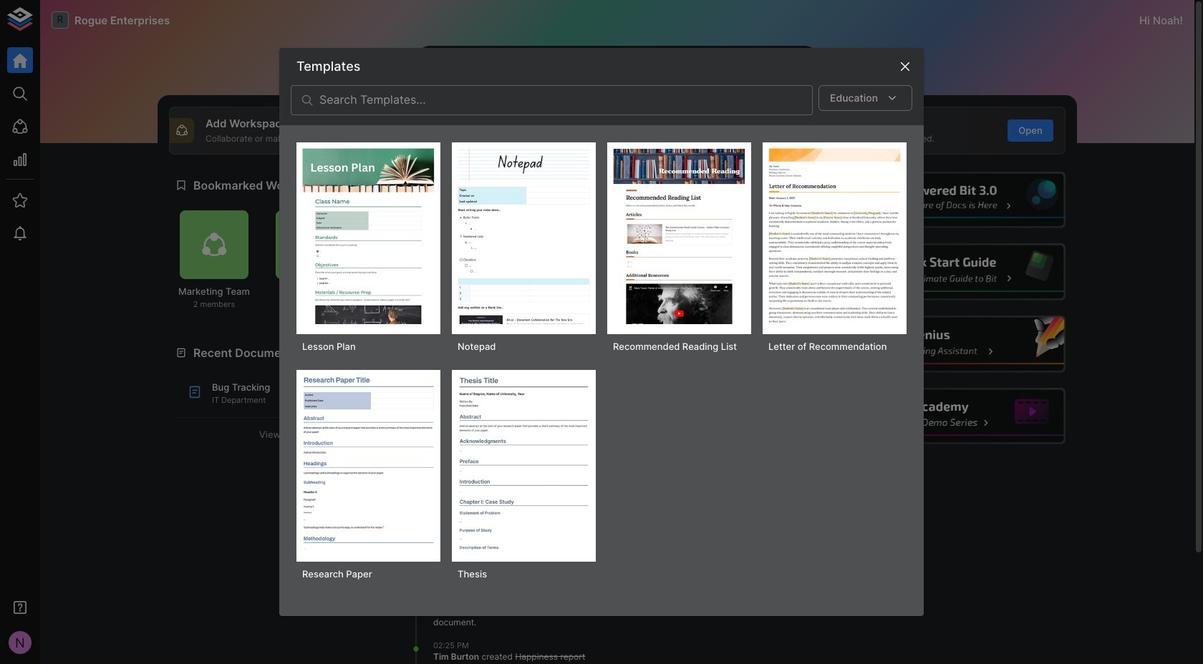 Task type: locate. For each thing, give the bounding box(es) containing it.
2 help image from the top
[[851, 244, 1066, 301]]

dialog
[[279, 48, 924, 617]]

help image
[[851, 172, 1066, 229], [851, 244, 1066, 301], [851, 316, 1066, 373], [851, 388, 1066, 445]]

4 help image from the top
[[851, 388, 1066, 445]]



Task type: describe. For each thing, give the bounding box(es) containing it.
letter of recommendation image
[[769, 148, 901, 325]]

lesson plan image
[[302, 148, 435, 325]]

Search Templates... text field
[[320, 85, 813, 115]]

thesis image
[[458, 376, 590, 553]]

research paper image
[[302, 376, 435, 553]]

1 help image from the top
[[851, 172, 1066, 229]]

3 help image from the top
[[851, 316, 1066, 373]]

notepad image
[[458, 148, 590, 325]]

recommended reading list image
[[613, 148, 746, 325]]



Task type: vqa. For each thing, say whether or not it's contained in the screenshot.
Letter Of Recommendation image in the right top of the page
yes



